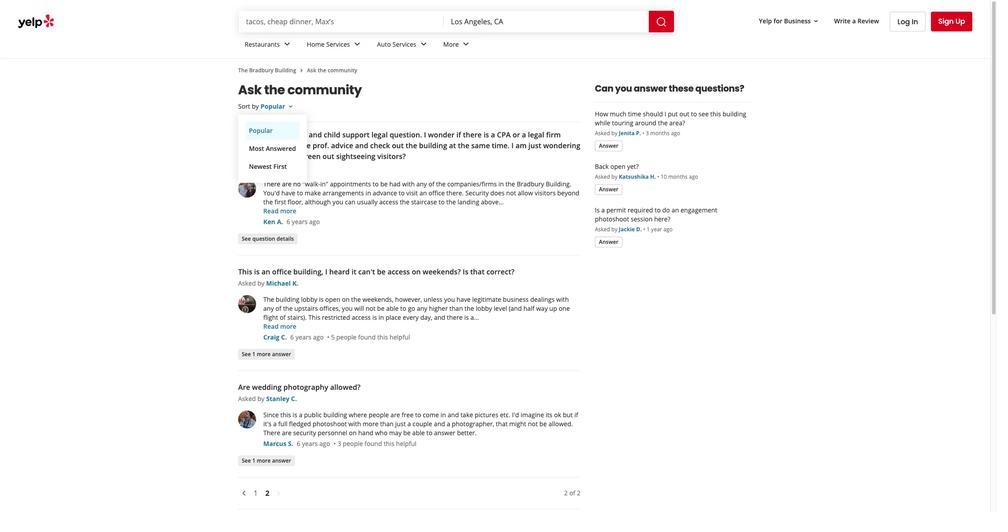 Task type: vqa. For each thing, say whether or not it's contained in the screenshot.
leftmost legal
yes



Task type: locate. For each thing, give the bounding box(es) containing it.
1 horizontal spatial can
[[345, 198, 356, 206]]

are wedding photography allowed? asked by stanley c.
[[238, 383, 361, 403]]

0 horizontal spatial that
[[471, 267, 485, 277]]

1 there from the top
[[263, 180, 280, 188]]

building inside i actually have a tax and child support legal question. i wonder if there is a cpa or a legal firm there. i can get some prof. advice and check out the building at the same time. i am just wondering how the security screen out sightseeing visitors? asked by michael k.
[[419, 141, 447, 151]]

1 horizontal spatial able
[[413, 429, 425, 437]]

are inside there are no "walk-in" appointments to be had with any of the companies/firms in the bradbury building. you'd have to make arrangements in advance to visit an office there.  security does not allow visitors beyond the first floor, although you can usually access the staircase to the landing above… read more ken a. 6 years ago
[[282, 180, 292, 188]]

2 read from the top
[[263, 322, 279, 331]]

1 horizontal spatial 3
[[646, 129, 649, 137]]

than for higher
[[450, 304, 463, 313]]

answer link for back open yet?
[[595, 184, 623, 195]]

0 vertical spatial an
[[420, 189, 427, 197]]

companies/firms
[[448, 180, 497, 188]]

open inside the building lobby is open on the weekends, however, unless you have legitimate business dealings with any of the upstairs offices, you will not be able to go any higher than the lobby level (and half way up one flight of stairs).  this restricted access is in place every day, and there is a… read more
[[325, 295, 340, 304]]

1 vertical spatial community
[[288, 81, 362, 99]]

2 vertical spatial answer
[[599, 238, 619, 246]]

wedding
[[252, 383, 282, 392]]

be
[[381, 180, 388, 188], [377, 267, 386, 277], [377, 304, 385, 313], [540, 420, 547, 428], [404, 429, 411, 437]]

community
[[328, 67, 358, 74], [288, 81, 362, 99]]

1 k. from the top
[[293, 164, 299, 172]]

answer inside since this is a public building where people are free to come in and take pictures etc. i'd imagine its ok but if it's a full fledged photoshoot with more than just a couple and a photographer, that might not be allowed. there are security personnel on hand who may be able to answer better.
[[434, 429, 456, 437]]

24 chevron down v2 image
[[282, 39, 293, 50], [418, 39, 429, 50]]

6 for an
[[290, 333, 294, 342]]

0 vertical spatial answer link
[[595, 141, 623, 152]]

2 k. from the top
[[293, 279, 299, 288]]

1 horizontal spatial 6
[[290, 333, 294, 342]]

and down higher
[[434, 313, 445, 322]]

how
[[595, 110, 609, 118]]

0 vertical spatial helpful
[[390, 333, 410, 342]]

in inside the building lobby is open on the weekends, however, unless you have legitimate business dealings with any of the upstairs offices, you will not be able to go any higher than the lobby level (and half way up one flight of stairs).  this restricted access is in place every day, and there is a… read more
[[379, 313, 384, 322]]

1 horizontal spatial than
[[450, 304, 463, 313]]

the building lobby is open on the weekends, however, unless you have legitimate business dealings with any of the upstairs offices, you will not be able to go any higher than the lobby level (and half way up one flight of stairs).  this restricted access is in place every day, and there is a… read more
[[263, 295, 570, 331]]

24 chevron down v2 image for auto services
[[418, 39, 429, 50]]

months for time
[[651, 129, 670, 137]]

are left no
[[282, 180, 292, 188]]

able up place
[[386, 304, 399, 313]]

0 horizontal spatial able
[[386, 304, 399, 313]]

i
[[665, 110, 667, 118], [238, 130, 240, 140], [424, 130, 426, 140], [261, 141, 263, 151], [512, 141, 514, 151], [325, 267, 328, 277]]

just right 'am'
[[529, 141, 542, 151]]

popular up most on the left
[[249, 126, 273, 135]]

1 none field from the left
[[246, 17, 437, 27]]

ask the community up 16 chevron down v2 icon
[[238, 81, 362, 99]]

None field
[[246, 17, 437, 27], [451, 17, 642, 27]]

0 vertical spatial michael
[[266, 164, 291, 172]]

1 see 1 more answer from the top
[[242, 350, 291, 358]]

popular for the popular link
[[249, 126, 273, 135]]

there inside since this is a public building where people are free to come in and take pictures etc. i'd imagine its ok but if it's a full fledged photoshoot with more than just a couple and a photographer, that might not be allowed. there are security personnel on hand who may be able to answer better.
[[263, 429, 280, 437]]

with up visit
[[402, 180, 415, 188]]

personnel
[[318, 429, 347, 437]]

1 vertical spatial answer link
[[595, 184, 623, 195]]

any up visit
[[417, 180, 427, 188]]

0 horizontal spatial services
[[326, 40, 350, 48]]

wondering
[[544, 141, 581, 151]]

1 horizontal spatial office
[[429, 189, 445, 197]]

1 read more button from the top
[[263, 207, 297, 216]]

than inside the building lobby is open on the weekends, however, unless you have legitimate business dealings with any of the upstairs offices, you will not be able to go any higher than the lobby level (and half way up one flight of stairs).  this restricted access is in place every day, and there is a… read more
[[450, 304, 463, 313]]

2 vertical spatial see
[[242, 457, 251, 465]]

1 vertical spatial read more button
[[263, 322, 297, 331]]

24 chevron right v2 image
[[273, 489, 284, 499]]

who
[[375, 429, 388, 437]]

a left permit
[[602, 206, 605, 214]]

michael k. link
[[266, 164, 299, 172], [266, 279, 299, 288]]

0 vertical spatial this
[[238, 267, 252, 277]]

i'd
[[512, 411, 519, 419]]

yet?
[[627, 162, 639, 171]]

there down it's
[[263, 429, 280, 437]]

this inside this is an office building, i heard it can't be access on weekends? is that correct? asked by michael k.
[[238, 267, 252, 277]]

you inside there are no "walk-in" appointments to be had with any of the companies/firms in the bradbury building. you'd have to make arrangements in advance to visit an office there.  security does not allow visitors beyond the first floor, although you can usually access the staircase to the landing above… read more ken a. 6 years ago
[[333, 198, 344, 206]]

bradbury
[[249, 67, 274, 74], [517, 180, 544, 188]]

back open yet?
[[595, 162, 639, 171]]

ago inside there are no "walk-in" appointments to be had with any of the companies/firms in the bradbury building. you'd have to make arrangements in advance to visit an office there.  security does not allow visitors beyond the first floor, although you can usually access the staircase to the landing above… read more ken a. 6 years ago
[[309, 218, 320, 226]]

more link
[[436, 32, 479, 58]]

0 vertical spatial are
[[282, 180, 292, 188]]

0 horizontal spatial there
[[447, 313, 463, 322]]

read inside the building lobby is open on the weekends, however, unless you have legitimate business dealings with any of the upstairs offices, you will not be able to go any higher than the lobby level (and half way up one flight of stairs).  this restricted access is in place every day, and there is a… read more
[[263, 322, 279, 331]]

any up 'flight'
[[263, 304, 274, 313]]

1 24 chevron down v2 image from the left
[[352, 39, 363, 50]]

2 24 chevron down v2 image from the left
[[461, 39, 472, 50]]

2 vertical spatial with
[[349, 420, 361, 428]]

0 vertical spatial popular
[[261, 102, 285, 111]]

photoshoot up personnel
[[313, 420, 347, 428]]

i left wonder
[[424, 130, 426, 140]]

1 horizontal spatial open
[[611, 162, 626, 171]]

2 see from the top
[[242, 350, 251, 358]]

building inside since this is a public building where people are free to come in and take pictures etc. i'd imagine its ok but if it's a full fledged photoshoot with more than just a couple and a photographer, that might not be allowed. there are security personnel on hand who may be able to answer better.
[[324, 411, 347, 419]]

legal
[[372, 130, 388, 140], [528, 130, 545, 140]]

24 chevron down v2 image inside more link
[[461, 39, 472, 50]]

people inside since this is a public building where people are free to come in and take pictures etc. i'd imagine its ok but if it's a full fledged photoshoot with more than just a couple and a photographer, that might not be allowed. there are security personnel on hand who may be able to answer better.
[[369, 411, 389, 419]]

answer down marcus s. link
[[272, 457, 291, 465]]

be up advance
[[381, 180, 388, 188]]

lobby up upstairs
[[301, 295, 318, 304]]

3 for 3 people found this helpful
[[338, 440, 341, 448]]

to left the see
[[691, 110, 697, 118]]

floor,
[[288, 198, 303, 206]]

there
[[263, 180, 280, 188], [263, 429, 280, 437]]

in up usually
[[366, 189, 371, 197]]

photoshoot
[[595, 215, 629, 223], [313, 420, 347, 428]]

read more button for an
[[263, 322, 297, 331]]

1 vertical spatial months
[[669, 173, 688, 181]]

1 vertical spatial k.
[[293, 279, 299, 288]]

6
[[287, 218, 290, 226], [290, 333, 294, 342], [297, 440, 300, 448]]

0 horizontal spatial 3
[[338, 440, 341, 448]]

2 see 1 more answer link from the top
[[238, 456, 295, 467]]

read more button down first
[[263, 207, 297, 216]]

asked
[[595, 129, 610, 137], [238, 164, 256, 172], [595, 173, 610, 181], [595, 226, 610, 233], [238, 279, 256, 288], [238, 395, 256, 403]]

to inside how much time should i put out to see this building while touring around the area?
[[691, 110, 697, 118]]

2 michael from the top
[[266, 279, 291, 288]]

1 horizontal spatial legal
[[528, 130, 545, 140]]

much
[[610, 110, 627, 118]]

i left "actually"
[[238, 130, 240, 140]]

0 vertical spatial michael k. link
[[266, 164, 299, 172]]

an
[[420, 189, 427, 197], [672, 206, 679, 214], [262, 267, 270, 277]]

6 years ago for heard
[[290, 333, 324, 342]]

2 horizontal spatial with
[[557, 295, 569, 304]]

open up offices,
[[325, 295, 340, 304]]

a left 'tax' on the top left of page
[[290, 130, 294, 140]]

here?
[[655, 215, 671, 223]]

ago right year
[[664, 226, 673, 233]]

more inside there are no "walk-in" appointments to be had with any of the companies/firms in the bradbury building. you'd have to make arrangements in advance to visit an office there.  security does not allow visitors beyond the first floor, although you can usually access the staircase to the landing above… read more ken a. 6 years ago
[[280, 207, 297, 215]]

security up first at the left top of the page
[[268, 152, 296, 161]]

the bradbury building
[[238, 67, 296, 74]]

2 vertical spatial 6
[[297, 440, 300, 448]]

None search field
[[239, 11, 676, 32]]

michael k. link for office
[[266, 279, 299, 288]]

6 right s.
[[297, 440, 300, 448]]

2 vertical spatial people
[[343, 440, 363, 448]]

2 vertical spatial on
[[349, 429, 357, 437]]

0 horizontal spatial legal
[[372, 130, 388, 140]]

read up ken
[[263, 207, 279, 215]]

years right s.
[[302, 440, 318, 448]]

michael k. link for a
[[266, 164, 299, 172]]

1 horizontal spatial just
[[529, 141, 542, 151]]

and down support on the top left of the page
[[355, 141, 369, 151]]

3 down personnel
[[338, 440, 341, 448]]

1 michael k. link from the top
[[266, 164, 299, 172]]

2 horizontal spatial not
[[528, 420, 538, 428]]

0 vertical spatial photoshoot
[[595, 215, 629, 223]]

1 vertical spatial the
[[263, 295, 274, 304]]

not inside the building lobby is open on the weekends, however, unless you have legitimate business dealings with any of the upstairs offices, you will not be able to go any higher than the lobby level (and half way up one flight of stairs).  this restricted access is in place every day, and there is a… read more
[[366, 304, 376, 313]]

3 answer from the top
[[599, 238, 619, 246]]

2 vertical spatial access
[[352, 313, 371, 322]]

years for allowed?
[[302, 440, 318, 448]]

found for it
[[358, 333, 376, 342]]

that inside this is an office building, i heard it can't be access on weekends? is that correct? asked by michael k.
[[471, 267, 485, 277]]

be inside the building lobby is open on the weekends, however, unless you have legitimate business dealings with any of the upstairs offices, you will not be able to go any higher than the lobby level (and half way up one flight of stairs).  this restricted access is in place every day, and there is a… read more
[[377, 304, 385, 313]]

i inside how much time should i put out to see this building while touring around the area?
[[665, 110, 667, 118]]

2 inside page: 2 element
[[265, 489, 270, 499]]

out
[[680, 110, 690, 118], [392, 141, 404, 151], [323, 152, 334, 161]]

2 answer link from the top
[[595, 184, 623, 195]]

see left question
[[242, 235, 251, 243]]

2 horizontal spatial an
[[672, 206, 679, 214]]

by down wedding
[[258, 395, 265, 403]]

sort by
[[238, 102, 259, 111]]

see up previous icon
[[242, 457, 251, 465]]

1 vertical spatial helpful
[[396, 440, 417, 448]]

0 vertical spatial see 1 more answer link
[[238, 349, 295, 360]]

24 chevron down v2 image
[[352, 39, 363, 50], [461, 39, 472, 50]]

1 vertical spatial found
[[365, 440, 382, 448]]

place
[[386, 313, 401, 322]]

24 chevron down v2 image inside the auto services link
[[418, 39, 429, 50]]

2 read more button from the top
[[263, 322, 297, 331]]

will
[[355, 304, 364, 313]]

the inside the building lobby is open on the weekends, however, unless you have legitimate business dealings with any of the upstairs offices, you will not be able to go any higher than the lobby level (and half way up one flight of stairs).  this restricted access is in place every day, and there is a… read more
[[263, 295, 274, 304]]

1 vertical spatial answer
[[599, 185, 619, 193]]

1 inside pagination navigation navigation
[[254, 489, 258, 499]]

bradbury inside there are no "walk-in" appointments to be had with any of the companies/firms in the bradbury building. you'd have to make arrangements in advance to visit an office there.  security does not allow visitors beyond the first floor, although you can usually access the staircase to the landing above… read more ken a. 6 years ago
[[517, 180, 544, 188]]

i left heard
[[325, 267, 328, 277]]

months for yet?
[[669, 173, 688, 181]]

is up same
[[484, 130, 489, 140]]

3
[[646, 129, 649, 137], [338, 440, 341, 448]]

answer up should
[[634, 82, 667, 95]]

1 horizontal spatial there.
[[447, 189, 464, 197]]

3 see from the top
[[242, 457, 251, 465]]

found down will
[[358, 333, 376, 342]]

are
[[282, 180, 292, 188], [391, 411, 400, 419], [282, 429, 292, 437]]

this
[[238, 267, 252, 277], [309, 313, 321, 322]]

stanley
[[266, 395, 290, 403]]

24 chevron down v2 image right more in the top of the page
[[461, 39, 472, 50]]

be inside there are no "walk-in" appointments to be had with any of the companies/firms in the bradbury building. you'd have to make arrangements in advance to visit an office there.  security does not allow visitors beyond the first floor, although you can usually access the staircase to the landing above… read more ken a. 6 years ago
[[381, 180, 388, 188]]

you up higher
[[444, 295, 455, 304]]

0 vertical spatial the
[[238, 67, 248, 74]]

k. right first at the left top of the page
[[293, 164, 299, 172]]

1 24 chevron down v2 image from the left
[[282, 39, 293, 50]]

firm
[[546, 130, 561, 140]]

ask right 16 chevron right v2 icon
[[307, 67, 316, 74]]

than right higher
[[450, 304, 463, 313]]

area?
[[670, 119, 685, 127]]

1 vertical spatial there
[[263, 429, 280, 437]]

1 vertical spatial popular
[[249, 126, 273, 135]]

c. right stanley
[[291, 395, 297, 403]]

popular for popular "popup button"
[[261, 102, 285, 111]]

0 vertical spatial just
[[529, 141, 542, 151]]

24 chevron down v2 image inside restaurants link
[[282, 39, 293, 50]]

years right a.
[[292, 218, 308, 226]]

upstairs
[[294, 304, 318, 313]]

are left free
[[391, 411, 400, 419]]

is inside is a permit required to do an engagement photoshoot session here?
[[595, 206, 600, 214]]

popular left 16 chevron down v2 icon
[[261, 102, 285, 111]]

answer link down 'asked by jenita p.'
[[595, 141, 623, 152]]

had
[[390, 180, 401, 188]]

months down around
[[651, 129, 670, 137]]

sightseeing
[[336, 152, 376, 161]]

how much time should i put out to see this building while touring around the area?
[[595, 110, 747, 127]]

usually
[[357, 198, 378, 206]]

with inside since this is a public building where people are free to come in and take pictures etc. i'd imagine its ok but if it's a full fledged photoshoot with more than just a couple and a photographer, that might not be allowed. there are security personnel on hand who may be able to answer better.
[[349, 420, 361, 428]]

jenita p. link
[[619, 129, 641, 137]]

1 see 1 more answer link from the top
[[238, 349, 295, 360]]

0 vertical spatial if
[[457, 130, 461, 140]]

2 none field from the left
[[451, 17, 642, 27]]

sign up
[[939, 16, 966, 27]]

up
[[956, 16, 966, 27]]

1 vertical spatial read
[[263, 322, 279, 331]]

0 horizontal spatial can
[[265, 141, 277, 151]]

more
[[444, 40, 459, 48]]

1 horizontal spatial there
[[463, 130, 482, 140]]

the for the bradbury building
[[238, 67, 248, 74]]

in inside since this is a public building where people are free to come in and take pictures etc. i'd imagine its ok but if it's a full fledged photoshoot with more than just a couple and a photographer, that might not be allowed. there are security personnel on hand who may be able to answer better.
[[441, 411, 446, 419]]

see 1 more answer link for building,
[[238, 349, 295, 360]]

business
[[784, 16, 811, 25]]

newest first
[[249, 162, 287, 171]]

asked by jackie d.
[[595, 226, 642, 233]]

0 horizontal spatial there.
[[238, 141, 259, 151]]

yelp for business button
[[756, 13, 824, 29]]

24 chevron down v2 image left auto
[[352, 39, 363, 50]]

1 vertical spatial on
[[342, 295, 350, 304]]

allowed.
[[549, 420, 573, 428]]

0 vertical spatial c.
[[281, 333, 287, 342]]

no
[[293, 180, 301, 188]]

legal up check
[[372, 130, 388, 140]]

0 vertical spatial bradbury
[[249, 67, 274, 74]]

with down where
[[349, 420, 361, 428]]

years down "stairs)."
[[296, 333, 311, 342]]

most
[[249, 144, 264, 153]]

1 horizontal spatial ask
[[307, 67, 316, 74]]

0 vertical spatial 3
[[646, 129, 649, 137]]

check
[[370, 141, 390, 151]]

see for are wedding photography allowed?
[[242, 457, 251, 465]]

out up 'visitors?'
[[392, 141, 404, 151]]

1 vertical spatial bradbury
[[517, 180, 544, 188]]

24 chevron down v2 image right the restaurants
[[282, 39, 293, 50]]

details
[[277, 235, 294, 243]]

by inside i actually have a tax and child support legal question. i wonder if there is a cpa or a legal firm there. i can get some prof. advice and check out the building at the same time. i am just wondering how the security screen out sightseeing visitors? asked by michael k.
[[258, 164, 265, 172]]

photoshoot inside since this is a public building where people are free to come in and take pictures etc. i'd imagine its ok but if it's a full fledged photoshoot with more than just a couple and a photographer, that might not be allowed. there are security personnel on hand who may be able to answer better.
[[313, 420, 347, 428]]

i inside this is an office building, i heard it can't be access on weekends? is that correct? asked by michael k.
[[325, 267, 328, 277]]

that left correct?
[[471, 267, 485, 277]]

with inside there are no "walk-in" appointments to be had with any of the companies/firms in the bradbury building. you'd have to make arrangements in advance to visit an office there.  security does not allow visitors beyond the first floor, although you can usually access the staircase to the landing above… read more ken a. 6 years ago
[[402, 180, 415, 188]]

1 horizontal spatial 24 chevron down v2 image
[[418, 39, 429, 50]]

see 1 more answer link down marcus
[[238, 456, 295, 467]]

10 months ago
[[661, 173, 699, 181]]

0 horizontal spatial if
[[457, 130, 461, 140]]

this inside how much time should i put out to see this building while touring around the area?
[[711, 110, 721, 118]]

0 vertical spatial can
[[265, 141, 277, 151]]

0 vertical spatial with
[[402, 180, 415, 188]]

is left the 'a…'
[[464, 313, 469, 322]]

an inside there are no "walk-in" appointments to be had with any of the companies/firms in the bradbury building. you'd have to make arrangements in advance to visit an office there.  security does not allow visitors beyond the first floor, although you can usually access the staircase to the landing above… read more ken a. 6 years ago
[[420, 189, 427, 197]]

that
[[471, 267, 485, 277], [496, 420, 508, 428]]

out up area?
[[680, 110, 690, 118]]

1 horizontal spatial services
[[393, 40, 417, 48]]

6 years ago down "stairs)."
[[290, 333, 324, 342]]

restaurants link
[[238, 32, 300, 58]]

permit
[[607, 206, 626, 214]]

ask the community down home services link
[[307, 67, 358, 74]]

c. right craig
[[281, 333, 287, 342]]

1 vertical spatial michael k. link
[[266, 279, 299, 288]]

does
[[491, 189, 505, 197]]

ask up sort by
[[238, 81, 262, 99]]

2 vertical spatial not
[[528, 420, 538, 428]]

if right wonder
[[457, 130, 461, 140]]

1 michael from the top
[[266, 164, 291, 172]]

0 vertical spatial read
[[263, 207, 279, 215]]

building down wonder
[[419, 141, 447, 151]]

asked inside this is an office building, i heard it can't be access on weekends? is that correct? asked by michael k.
[[238, 279, 256, 288]]

years for office
[[296, 333, 311, 342]]

read down 'flight'
[[263, 322, 279, 331]]

people
[[337, 333, 357, 342], [369, 411, 389, 419], [343, 440, 363, 448]]

k. inside this is an office building, i heard it can't be access on weekends? is that correct? asked by michael k.
[[293, 279, 299, 288]]

16 chevron right v2 image
[[298, 67, 305, 74]]

1 answer from the top
[[599, 142, 619, 149]]

2 services from the left
[[393, 40, 417, 48]]

2 vertical spatial out
[[323, 152, 334, 161]]

see up are
[[242, 350, 251, 358]]

answer link down asked by jackie d.
[[595, 237, 623, 248]]

than inside since this is a public building where people are free to come in and take pictures etc. i'd imagine its ok but if it's a full fledged photoshoot with more than just a couple and a photographer, that might not be allowed. there are security personnel on hand who may be able to answer better.
[[380, 420, 394, 428]]

any up day,
[[417, 304, 428, 313]]

0 horizontal spatial 2
[[265, 489, 270, 499]]

these
[[669, 82, 694, 95]]

services right home
[[326, 40, 350, 48]]

1 horizontal spatial none field
[[451, 17, 642, 27]]

1 vertical spatial c.
[[291, 395, 297, 403]]

michael up 'flight'
[[266, 279, 291, 288]]

24 chevron down v2 image for home services
[[352, 39, 363, 50]]

see question details
[[242, 235, 294, 243]]

there. inside there are no "walk-in" appointments to be had with any of the companies/firms in the bradbury building. you'd have to make arrangements in advance to visit an office there.  security does not allow visitors beyond the first floor, although you can usually access the staircase to the landing above… read more ken a. 6 years ago
[[447, 189, 464, 197]]

security inside since this is a public building where people are free to come in and take pictures etc. i'd imagine its ok but if it's a full fledged photoshoot with more than just a couple and a photographer, that might not be allowed. there are security personnel on hand who may be able to answer better.
[[293, 429, 316, 437]]

found down hand
[[365, 440, 382, 448]]

2 answer from the top
[[599, 185, 619, 193]]

more down craig
[[257, 350, 271, 358]]

0 vertical spatial is
[[595, 206, 600, 214]]

building down questions?
[[723, 110, 747, 118]]

helpful
[[390, 333, 410, 342], [396, 440, 417, 448]]

is inside this is an office building, i heard it can't be access on weekends? is that correct? asked by michael k.
[[463, 267, 469, 277]]

there. inside i actually have a tax and child support legal question. i wonder if there is a cpa or a legal firm there. i can get some prof. advice and check out the building at the same time. i am just wondering how the security screen out sightseeing visitors? asked by michael k.
[[238, 141, 259, 151]]

engagement
[[681, 206, 718, 214]]

2 24 chevron down v2 image from the left
[[418, 39, 429, 50]]

2 see 1 more answer from the top
[[242, 457, 291, 465]]

0 horizontal spatial office
[[272, 267, 292, 277]]

1 horizontal spatial 2
[[564, 489, 568, 498]]

this inside since this is a public building where people are free to come in and take pictures etc. i'd imagine its ok but if it's a full fledged photoshoot with more than just a couple and a photographer, that might not be allowed. there are security personnel on hand who may be able to answer better.
[[281, 411, 291, 419]]

in"
[[320, 180, 328, 188]]

0 vertical spatial office
[[429, 189, 445, 197]]

none field find
[[246, 17, 437, 27]]

answer for is a permit required to do an engagement photoshoot session here?
[[599, 238, 619, 246]]

16 chevron down v2 image
[[813, 17, 820, 25]]

1 vertical spatial not
[[366, 304, 376, 313]]

read inside there are no "walk-in" appointments to be had with any of the companies/firms in the bradbury building. you'd have to make arrangements in advance to visit an office there.  security does not allow visitors beyond the first floor, although you can usually access the staircase to the landing above… read more ken a. 6 years ago
[[263, 207, 279, 215]]

24 chevron down v2 image inside home services link
[[352, 39, 363, 50]]

visitors?
[[377, 152, 406, 161]]

0 horizontal spatial 24 chevron down v2 image
[[352, 39, 363, 50]]

0 horizontal spatial an
[[262, 267, 270, 277]]

2 vertical spatial an
[[262, 267, 270, 277]]

1 vertical spatial there.
[[447, 189, 464, 197]]

office inside this is an office building, i heard it can't be access on weekends? is that correct? asked by michael k.
[[272, 267, 292, 277]]

2 legal from the left
[[528, 130, 545, 140]]

a
[[853, 16, 856, 25], [290, 130, 294, 140], [491, 130, 495, 140], [522, 130, 526, 140], [602, 206, 605, 214], [299, 411, 303, 419], [273, 420, 277, 428], [408, 420, 411, 428], [447, 420, 450, 428]]

access inside this is an office building, i heard it can't be access on weekends? is that correct? asked by michael k.
[[388, 267, 410, 277]]

answer link for is a permit required to do an engagement photoshoot session here?
[[595, 237, 623, 248]]

2 for 2
[[265, 489, 270, 499]]

is right weekends?
[[463, 267, 469, 277]]

2 there from the top
[[263, 429, 280, 437]]

0 horizontal spatial than
[[380, 420, 394, 428]]

1 vertical spatial there
[[447, 313, 463, 322]]

by left first at the left top of the page
[[258, 164, 265, 172]]

is left permit
[[595, 206, 600, 214]]

1 horizontal spatial that
[[496, 420, 508, 428]]

this down may
[[384, 440, 395, 448]]

be down weekends,
[[377, 304, 385, 313]]

answer down 'asked by jenita p.'
[[599, 142, 619, 149]]

1 link
[[250, 487, 262, 500]]

1 answer link from the top
[[595, 141, 623, 152]]

0 vertical spatial access
[[379, 198, 398, 206]]

2 michael k. link from the top
[[266, 279, 299, 288]]

allow
[[518, 189, 533, 197]]

marcus s. link
[[263, 440, 293, 448]]

read more button for have
[[263, 207, 297, 216]]

yelp for business
[[759, 16, 811, 25]]

office inside there are no "walk-in" appointments to be had with any of the companies/firms in the bradbury building. you'd have to make arrangements in advance to visit an office there.  security does not allow visitors beyond the first floor, although you can usually access the staircase to the landing above… read more ken a. 6 years ago
[[429, 189, 445, 197]]

6 for photography
[[297, 440, 300, 448]]

0 horizontal spatial photoshoot
[[313, 420, 347, 428]]

1 see from the top
[[242, 235, 251, 243]]

2 vertical spatial answer link
[[595, 237, 623, 248]]

not right the does
[[506, 189, 516, 197]]

michael down answered
[[266, 164, 291, 172]]

1 vertical spatial see 1 more answer
[[242, 457, 291, 465]]

review
[[858, 16, 880, 25]]

1 horizontal spatial an
[[420, 189, 427, 197]]

0 vertical spatial security
[[268, 152, 296, 161]]

can inside there are no "walk-in" appointments to be had with any of the companies/firms in the bradbury building. you'd have to make arrangements in advance to visit an office there.  security does not allow visitors beyond the first floor, although you can usually access the staircase to the landing above… read more ken a. 6 years ago
[[345, 198, 356, 206]]

3 answer link from the top
[[595, 237, 623, 248]]

an inside this is an office building, i heard it can't be access on weekends? is that correct? asked by michael k.
[[262, 267, 270, 277]]

but
[[563, 411, 573, 419]]

question.
[[390, 130, 422, 140]]

in
[[912, 16, 919, 27]]

on inside since this is a public building where people are free to come in and take pictures etc. i'd imagine its ok but if it's a full fledged photoshoot with more than just a couple and a photographer, that might not be allowed. there are security personnel on hand who may be able to answer better.
[[349, 429, 357, 437]]

couple
[[413, 420, 432, 428]]

services
[[326, 40, 350, 48], [393, 40, 417, 48]]

day,
[[421, 313, 433, 322]]

the up 'flight'
[[263, 295, 274, 304]]

have inside there are no "walk-in" appointments to be had with any of the companies/firms in the bradbury building. you'd have to make arrangements in advance to visit an office there.  security does not allow visitors beyond the first floor, although you can usually access the staircase to the landing above… read more ken a. 6 years ago
[[282, 189, 296, 197]]

helpful for c.
[[396, 440, 417, 448]]

0 horizontal spatial just
[[395, 420, 406, 428]]

1 services from the left
[[326, 40, 350, 48]]

up
[[550, 304, 557, 313]]

0 vertical spatial see 1 more answer
[[242, 350, 291, 358]]

there down higher
[[447, 313, 463, 322]]

able inside since this is a public building where people are free to come in and take pictures etc. i'd imagine its ok but if it's a full fledged photoshoot with more than just a couple and a photographer, that might not be allowed. there are security personnel on hand who may be able to answer better.
[[413, 429, 425, 437]]

home services link
[[300, 32, 370, 58]]

there up you'd
[[263, 180, 280, 188]]

1 read from the top
[[263, 207, 279, 215]]

0 vertical spatial people
[[337, 333, 357, 342]]

able down couple
[[413, 429, 425, 437]]

1 vertical spatial people
[[369, 411, 389, 419]]

1 vertical spatial just
[[395, 420, 406, 428]]

there
[[463, 130, 482, 140], [447, 313, 463, 322]]

an right do
[[672, 206, 679, 214]]

building,
[[293, 267, 324, 277]]

popular button
[[261, 102, 294, 111]]

h.
[[651, 173, 656, 181]]

be right can't
[[377, 267, 386, 277]]

on inside this is an office building, i heard it can't be access on weekends? is that correct? asked by michael k.
[[412, 267, 421, 277]]



Task type: describe. For each thing, give the bounding box(es) containing it.
d.
[[637, 226, 642, 233]]

questions?
[[696, 82, 745, 95]]

a.
[[277, 218, 283, 226]]

business
[[503, 295, 529, 304]]

a inside is a permit required to do an engagement photoshoot session here?
[[602, 206, 605, 214]]

the for the building lobby is open on the weekends, however, unless you have legitimate business dealings with any of the upstairs offices, you will not be able to go any higher than the lobby level (and half way up one flight of stairs).  this restricted access is in place every day, and there is a… read more
[[263, 295, 274, 304]]

is inside this is an office building, i heard it can't be access on weekends? is that correct? asked by michael k.
[[254, 267, 260, 277]]

marcus s.
[[263, 440, 293, 448]]

newest first link
[[245, 158, 300, 176]]

same
[[471, 141, 490, 151]]

katsushika
[[619, 173, 649, 181]]

with inside the building lobby is open on the weekends, however, unless you have legitimate business dealings with any of the upstairs offices, you will not be able to go any higher than the lobby level (and half way up one flight of stairs).  this restricted access is in place every day, and there is a… read more
[[557, 295, 569, 304]]

2 of 2
[[564, 489, 581, 498]]

jenita
[[619, 129, 635, 137]]

answer for how much time should i put out to see this building while touring around the area?
[[599, 142, 619, 149]]

0 vertical spatial open
[[611, 162, 626, 171]]

by right sort
[[252, 102, 259, 111]]

building.
[[546, 180, 572, 188]]

touring
[[612, 119, 634, 127]]

ago down area?
[[671, 129, 681, 137]]

answer link for how much time should i put out to see this building while touring around the area?
[[595, 141, 623, 152]]

1 vertical spatial lobby
[[476, 304, 492, 313]]

although
[[305, 198, 331, 206]]

answer for back open yet?
[[599, 185, 619, 193]]

0 vertical spatial lobby
[[301, 295, 318, 304]]

how
[[238, 152, 253, 161]]

out inside how much time should i put out to see this building while touring around the area?
[[680, 110, 690, 118]]

do
[[663, 206, 670, 214]]

Near text field
[[451, 17, 642, 27]]

"walk-
[[303, 180, 320, 188]]

1 left year
[[647, 226, 650, 233]]

a left 'photographer,' on the left bottom
[[447, 420, 450, 428]]

a right write on the right
[[853, 16, 856, 25]]

be right may
[[404, 429, 411, 437]]

see question details link
[[238, 234, 298, 245]]

that inside since this is a public building where people are free to come in and take pictures etc. i'd imagine its ok but if it's a full fledged photoshoot with more than just a couple and a photographer, that might not be allowed. there are security personnel on hand who may be able to answer better.
[[496, 420, 508, 428]]

wonder
[[428, 130, 455, 140]]

k. inside i actually have a tax and child support legal question. i wonder if there is a cpa or a legal firm there. i can get some prof. advice and check out the building at the same time. i am just wondering how the security screen out sightseeing visitors? asked by michael k.
[[293, 164, 299, 172]]

services for home services
[[326, 40, 350, 48]]

legitimate
[[473, 295, 502, 304]]

to up couple
[[415, 411, 421, 419]]

building inside how much time should i put out to see this building while touring around the area?
[[723, 110, 747, 118]]

to right staircase
[[439, 198, 445, 206]]

there inside the building lobby is open on the weekends, however, unless you have legitimate business dealings with any of the upstairs offices, you will not be able to go any higher than the lobby level (and half way up one flight of stairs).  this restricted access is in place every day, and there is a… read more
[[447, 313, 463, 322]]

by inside are wedding photography allowed? asked by stanley c.
[[258, 395, 265, 403]]

are
[[238, 383, 250, 392]]

am
[[516, 141, 527, 151]]

this down place
[[377, 333, 388, 342]]

i left 'am'
[[512, 141, 514, 151]]

ago down personnel
[[320, 440, 330, 448]]

building inside the building lobby is open on the weekends, however, unless you have legitimate business dealings with any of the upstairs offices, you will not be able to go any higher than the lobby level (and half way up one flight of stairs).  this restricted access is in place every day, and there is a… read more
[[276, 295, 300, 304]]

stanley c. link
[[266, 395, 297, 403]]

michael inside i actually have a tax and child support legal question. i wonder if there is a cpa or a legal firm there. i can get some prof. advice and check out the building at the same time. i am just wondering how the security screen out sightseeing visitors? asked by michael k.
[[266, 164, 291, 172]]

allowed?
[[330, 383, 361, 392]]

visit
[[407, 189, 418, 197]]

to inside is a permit required to do an engagement photoshoot session here?
[[655, 206, 661, 214]]

not inside since this is a public building where people are free to come in and take pictures etc. i'd imagine its ok but if it's a full fledged photoshoot with more than just a couple and a photographer, that might not be allowed. there are security personnel on hand who may be able to answer better.
[[528, 420, 538, 428]]

sign
[[939, 16, 954, 27]]

public
[[304, 411, 322, 419]]

see 1 more answer link for asked
[[238, 456, 295, 467]]

Find text field
[[246, 17, 437, 27]]

since
[[263, 411, 279, 419]]

2 vertical spatial are
[[282, 429, 292, 437]]

unless
[[424, 295, 443, 304]]

pictures
[[475, 411, 499, 419]]

is down weekends,
[[373, 313, 377, 322]]

(and
[[509, 304, 522, 313]]

the bradbury building link
[[238, 67, 296, 74]]

required
[[628, 206, 653, 214]]

able inside the building lobby is open on the weekends, however, unless you have legitimate business dealings with any of the upstairs offices, you will not be able to go any higher than the lobby level (and half way up one flight of stairs).  this restricted access is in place every day, and there is a… read more
[[386, 304, 399, 313]]

asked by katsushika h.
[[595, 173, 656, 181]]

way
[[536, 304, 548, 313]]

a left cpa
[[491, 130, 495, 140]]

photography
[[284, 383, 328, 392]]

any inside there are no "walk-in" appointments to be had with any of the companies/firms in the bradbury building. you'd have to make arrangements in advance to visit an office there.  security does not allow visitors beyond the first floor, although you can usually access the staircase to the landing above… read more ken a. 6 years ago
[[417, 180, 427, 188]]

asked inside are wedding photography allowed? asked by stanley c.
[[238, 395, 256, 403]]

time.
[[492, 141, 510, 151]]

1 vertical spatial are
[[391, 411, 400, 419]]

craig c.
[[263, 333, 287, 342]]

access inside there are no "walk-in" appointments to be had with any of the companies/firms in the bradbury building. you'd have to make arrangements in advance to visit an office there.  security does not allow visitors beyond the first floor, although you can usually access the staircase to the landing above… read more ken a. 6 years ago
[[379, 198, 398, 206]]

get
[[279, 141, 290, 151]]

pagination navigation navigation
[[238, 477, 581, 510]]

than for more
[[380, 420, 394, 428]]

see for i actually have a tax and child support legal question. i wonder if there is a cpa or a legal firm there. i can get some prof. advice and check out the building at the same time. i am just wondering how the security screen out sightseeing visitors?
[[242, 235, 251, 243]]

security inside i actually have a tax and child support legal question. i wonder if there is a cpa or a legal firm there. i can get some prof. advice and check out the building at the same time. i am just wondering how the security screen out sightseeing visitors? asked by michael k.
[[268, 152, 296, 161]]

ago right 10
[[689, 173, 699, 181]]

search image
[[656, 16, 667, 27]]

0 vertical spatial community
[[328, 67, 358, 74]]

first
[[275, 198, 286, 206]]

ken a. link
[[263, 218, 283, 226]]

a right or
[[522, 130, 526, 140]]

imagine
[[521, 411, 544, 419]]

6 years ago for stanley
[[297, 440, 330, 448]]

c. inside are wedding photography allowed? asked by stanley c.
[[291, 395, 297, 403]]

asked by jenita p.
[[595, 129, 641, 137]]

access inside the building lobby is open on the weekends, however, unless you have legitimate business dealings with any of the upstairs offices, you will not be able to go any higher than the lobby level (and half way up one flight of stairs).  this restricted access is in place every day, and there is a… read more
[[352, 313, 371, 322]]

put
[[668, 110, 678, 118]]

and down come
[[434, 420, 445, 428]]

most answered
[[249, 144, 296, 153]]

take
[[461, 411, 473, 419]]

restaurants
[[245, 40, 280, 48]]

3 for 3 months ago
[[646, 129, 649, 137]]

by inside this is an office building, i heard it can't be access on weekends? is that correct? asked by michael k.
[[258, 279, 265, 288]]

is inside i actually have a tax and child support legal question. i wonder if there is a cpa or a legal firm there. i can get some prof. advice and check out the building at the same time. i am just wondering how the security screen out sightseeing visitors? asked by michael k.
[[484, 130, 489, 140]]

for
[[774, 16, 783, 25]]

staircase
[[411, 198, 437, 206]]

can inside i actually have a tax and child support legal question. i wonder if there is a cpa or a legal firm there. i can get some prof. advice and check out the building at the same time. i am just wondering how the security screen out sightseeing visitors? asked by michael k.
[[265, 141, 277, 151]]

go
[[408, 304, 415, 313]]

write a review
[[835, 16, 880, 25]]

and up prof.
[[309, 130, 322, 140]]

michael inside this is an office building, i heard it can't be access on weekends? is that correct? asked by michael k.
[[266, 279, 291, 288]]

more inside the building lobby is open on the weekends, however, unless you have legitimate business dealings with any of the upstairs offices, you will not be able to go any higher than the lobby level (and half way up one flight of stairs).  this restricted access is in place every day, and there is a… read more
[[280, 322, 297, 331]]

to inside the building lobby is open on the weekends, however, unless you have legitimate business dealings with any of the upstairs offices, you will not be able to go any higher than the lobby level (and half way up one flight of stairs).  this restricted access is in place every day, and there is a… read more
[[400, 304, 407, 313]]

2 for 2 of 2
[[564, 489, 568, 498]]

be down its in the bottom right of the page
[[540, 420, 547, 428]]

log
[[898, 16, 910, 27]]

offices,
[[320, 304, 340, 313]]

there are no "walk-in" appointments to be had with any of the companies/firms in the bradbury building. you'd have to make arrangements in advance to visit an office there.  security does not allow visitors beyond the first floor, although you can usually access the staircase to the landing above… read more ken a. 6 years ago
[[263, 180, 580, 226]]

business categories element
[[238, 32, 973, 58]]

this is an office building, i heard it can't be access on weekends? is that correct? asked by michael k.
[[238, 267, 515, 288]]

and inside the building lobby is open on the weekends, however, unless you have legitimate business dealings with any of the upstairs offices, you will not be able to go any higher than the lobby level (and half way up one flight of stairs).  this restricted access is in place every day, and there is a… read more
[[434, 313, 445, 322]]

jackie d. link
[[619, 226, 642, 233]]

auto services
[[377, 40, 417, 48]]

etc.
[[500, 411, 511, 419]]

cpa
[[497, 130, 511, 140]]

stairs).
[[288, 313, 307, 322]]

there inside i actually have a tax and child support legal question. i wonder if there is a cpa or a legal firm there. i can get some prof. advice and check out the building at the same time. i am just wondering how the security screen out sightseeing visitors? asked by michael k.
[[463, 130, 482, 140]]

have inside the building lobby is open on the weekends, however, unless you have legitimate business dealings with any of the upstairs offices, you will not be able to go any higher than the lobby level (and half way up one flight of stairs).  this restricted access is in place every day, and there is a… read more
[[457, 295, 471, 304]]

is up offices,
[[319, 295, 324, 304]]

a up fledged
[[299, 411, 303, 419]]

this inside the building lobby is open on the weekends, however, unless you have legitimate business dealings with any of the upstairs offices, you will not be able to go any higher than the lobby level (and half way up one flight of stairs).  this restricted access is in place every day, and there is a… read more
[[309, 313, 321, 322]]

people for allowed?
[[343, 440, 363, 448]]

services for auto services
[[393, 40, 417, 48]]

yelp
[[759, 16, 772, 25]]

by left jenita
[[612, 129, 618, 137]]

1 vertical spatial ask the community
[[238, 81, 362, 99]]

while
[[595, 119, 611, 127]]

more inside since this is a public building where people are free to come in and take pictures etc. i'd imagine its ok but if it's a full fledged photoshoot with more than just a couple and a photographer, that might not be allowed. there are security personnel on hand who may be able to answer better.
[[363, 420, 379, 428]]

screen
[[298, 152, 321, 161]]

one
[[559, 304, 570, 313]]

correct?
[[487, 267, 515, 277]]

0 vertical spatial ask the community
[[307, 67, 358, 74]]

write a review link
[[831, 13, 883, 29]]

to up advance
[[373, 180, 379, 188]]

you right can
[[615, 82, 632, 95]]

can't
[[358, 267, 375, 277]]

0 horizontal spatial bradbury
[[249, 67, 274, 74]]

of inside there are no "walk-in" appointments to be had with any of the companies/firms in the bradbury building. you'd have to make arrangements in advance to visit an office there.  security does not allow visitors beyond the first floor, although you can usually access the staircase to the landing above… read more ken a. 6 years ago
[[429, 180, 435, 188]]

1 up "1" link
[[252, 457, 256, 465]]

to down couple
[[427, 429, 433, 437]]

people for office
[[337, 333, 357, 342]]

a down free
[[408, 420, 411, 428]]

asked inside i actually have a tax and child support legal question. i wonder if there is a cpa or a legal firm there. i can get some prof. advice and check out the building at the same time. i am just wondering how the security screen out sightseeing visitors? asked by michael k.
[[238, 164, 256, 172]]

auto services link
[[370, 32, 436, 58]]

on inside the building lobby is open on the weekends, however, unless you have legitimate business dealings with any of the upstairs offices, you will not be able to go any higher than the lobby level (and half way up one flight of stairs).  this restricted access is in place every day, and there is a… read more
[[342, 295, 350, 304]]

if inside since this is a public building where people are free to come in and take pictures etc. i'd imagine its ok but if it's a full fledged photoshoot with more than just a couple and a photographer, that might not be allowed. there are security personnel on hand who may be able to answer better.
[[575, 411, 578, 419]]

an inside is a permit required to do an engagement photoshoot session here?
[[672, 206, 679, 214]]

16 chevron down v2 image
[[287, 103, 294, 110]]

of inside pagination navigation navigation
[[570, 489, 576, 498]]

every
[[403, 313, 419, 322]]

and left take
[[448, 411, 459, 419]]

more down marcus
[[257, 457, 271, 465]]

be inside this is an office building, i heard it can't be access on weekends? is that correct? asked by michael k.
[[377, 267, 386, 277]]

free
[[402, 411, 414, 419]]

popular link
[[245, 122, 300, 140]]

just inside since this is a public building where people are free to come in and take pictures etc. i'd imagine its ok but if it's a full fledged photoshoot with more than just a couple and a photographer, that might not be allowed. there are security personnel on hand who may be able to answer better.
[[395, 420, 406, 428]]

24 chevron down v2 image for restaurants
[[282, 39, 293, 50]]

1 legal from the left
[[372, 130, 388, 140]]

photoshoot inside is a permit required to do an engagement photoshoot session here?
[[595, 215, 629, 223]]

24 chevron down v2 image for more
[[461, 39, 472, 50]]

previous image
[[239, 488, 250, 499]]

see
[[699, 110, 709, 118]]

2 horizontal spatial 2
[[577, 489, 581, 498]]

1 horizontal spatial out
[[392, 141, 404, 151]]

a right it's
[[273, 420, 277, 428]]

not inside there are no "walk-in" appointments to be had with any of the companies/firms in the bradbury building. you'd have to make arrangements in advance to visit an office there.  security does not allow visitors beyond the first floor, although you can usually access the staircase to the landing above… read more ken a. 6 years ago
[[506, 189, 516, 197]]

the inside how much time should i put out to see this building while touring around the area?
[[658, 119, 668, 127]]

in up the does
[[499, 180, 504, 188]]

might
[[510, 420, 527, 428]]

answered
[[266, 144, 296, 153]]

if inside i actually have a tax and child support legal question. i wonder if there is a cpa or a legal firm there. i can get some prof. advice and check out the building at the same time. i am just wondering how the security screen out sightseeing visitors? asked by michael k.
[[457, 130, 461, 140]]

level
[[494, 304, 507, 313]]

just inside i actually have a tax and child support legal question. i wonder if there is a cpa or a legal firm there. i can get some prof. advice and check out the building at the same time. i am just wondering how the security screen out sightseeing visitors? asked by michael k.
[[529, 141, 542, 151]]

see for this is an office building, i heard it can't be access on weekends? is that correct?
[[242, 350, 251, 358]]

i down "actually"
[[261, 141, 263, 151]]

years inside there are no "walk-in" appointments to be had with any of the companies/firms in the bradbury building. you'd have to make arrangements in advance to visit an office there.  security does not allow visitors beyond the first floor, although you can usually access the staircase to the landing above… read more ken a. 6 years ago
[[292, 218, 308, 226]]

page: 1 element
[[254, 488, 258, 499]]

there inside there are no "walk-in" appointments to be had with any of the companies/firms in the bradbury building. you'd have to make arrangements in advance to visit an office there.  security does not allow visitors beyond the first floor, although you can usually access the staircase to the landing above… read more ken a. 6 years ago
[[263, 180, 280, 188]]

by left "jackie"
[[612, 226, 618, 233]]

fledged
[[289, 420, 311, 428]]

6 inside there are no "walk-in" appointments to be had with any of the companies/firms in the bradbury building. you'd have to make arrangements in advance to visit an office there.  security does not allow visitors beyond the first floor, although you can usually access the staircase to the landing above… read more ken a. 6 years ago
[[287, 218, 290, 226]]

you left will
[[342, 304, 353, 313]]

see 1 more answer for asked
[[242, 457, 291, 465]]

advice
[[331, 141, 353, 151]]

page: 2 element
[[262, 487, 273, 500]]

ago left '5'
[[313, 333, 324, 342]]

hand
[[358, 429, 374, 437]]

to down no
[[297, 189, 303, 197]]

katsushika h. link
[[619, 173, 656, 181]]

is inside since this is a public building where people are free to come in and take pictures etc. i'd imagine its ok but if it's a full fledged photoshoot with more than just a couple and a photographer, that might not be allowed. there are security personnel on hand who may be able to answer better.
[[293, 411, 297, 419]]

craig c. link
[[263, 333, 287, 342]]

building
[[275, 67, 296, 74]]

have inside i actually have a tax and child support legal question. i wonder if there is a cpa or a legal firm there. i can get some prof. advice and check out the building at the same time. i am just wondering how the security screen out sightseeing visitors? asked by michael k.
[[271, 130, 288, 140]]

answer down craig c. link
[[272, 350, 291, 358]]

by down back open yet?
[[612, 173, 618, 181]]

to left visit
[[399, 189, 405, 197]]

see 1 more answer for building,
[[242, 350, 291, 358]]

none field near
[[451, 17, 642, 27]]

0 horizontal spatial ask
[[238, 81, 262, 99]]

helpful for it
[[390, 333, 410, 342]]

found for c.
[[365, 440, 382, 448]]

1 up wedding
[[252, 350, 256, 358]]

0 horizontal spatial c.
[[281, 333, 287, 342]]

its
[[546, 411, 553, 419]]



